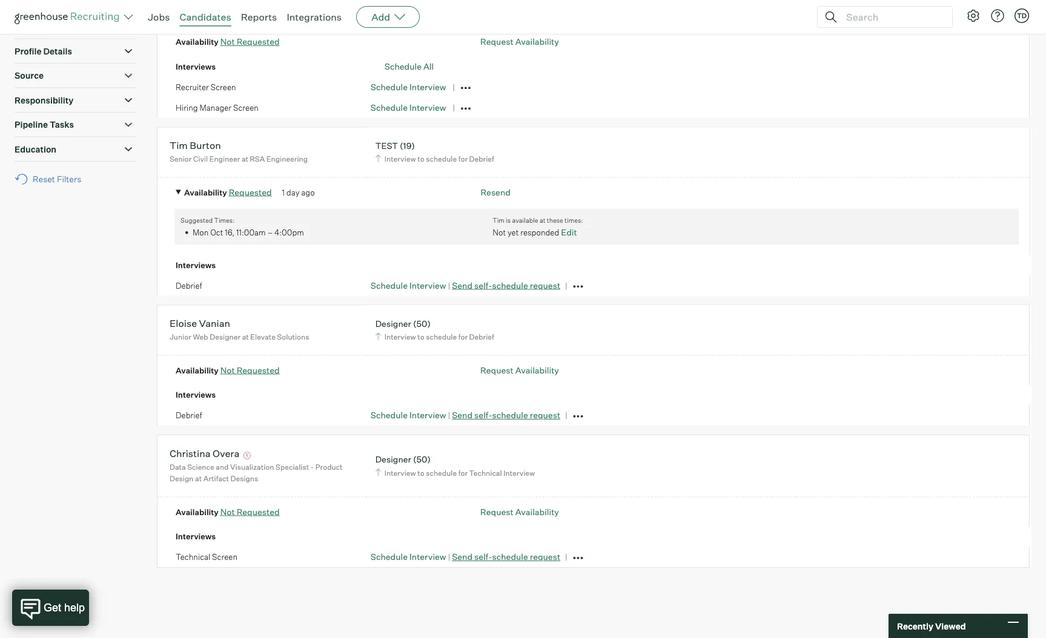 Task type: describe. For each thing, give the bounding box(es) containing it.
times:
[[565, 217, 583, 225]]

pipeline tasks
[[15, 119, 74, 130]]

recently viewed
[[897, 621, 966, 632]]

available
[[512, 217, 538, 225]]

christina
[[170, 448, 211, 460]]

Search text field
[[843, 8, 942, 26]]

eloise vanian link
[[170, 318, 230, 332]]

configure image
[[966, 8, 981, 23]]

at left google
[[258, 4, 265, 13]]

schedule interview for hiring manager screen
[[371, 102, 446, 113]]

self- for vanian
[[475, 410, 492, 421]]

artifact
[[203, 475, 229, 484]]

3 request availability button from the top
[[481, 507, 559, 518]]

| for tim burton
[[448, 281, 450, 291]]

designer (50) interview to schedule for technical interview
[[375, 454, 535, 478]]

not down eloise vanian junior web designer at elevate solutions
[[220, 365, 235, 376]]

edit
[[561, 227, 577, 238]]

debrief inside designer (50) interview to schedule for debrief
[[469, 333, 494, 342]]

reports
[[241, 11, 277, 23]]

christina overa
[[170, 448, 240, 460]]

design inside data science and visualization specialist - product design at artifact designs
[[170, 475, 194, 484]]

test
[[375, 140, 398, 151]]

not requested button for debrief
[[220, 365, 280, 376]]

4:00pm
[[275, 228, 304, 237]]

pipeline
[[15, 119, 48, 130]]

request for tim burton
[[530, 280, 561, 291]]

at inside tim burton senior civil engineer at rsa engineering
[[242, 155, 248, 164]]

schedule all
[[385, 61, 434, 72]]

product
[[316, 463, 343, 472]]

requested for recruiter screen not requested 'dropdown button'
[[237, 36, 280, 47]]

elevate
[[250, 333, 276, 342]]

profile details
[[15, 46, 72, 56]]

schedule interview link for recruiter
[[371, 82, 446, 92]]

schedule inside test (19) interview to schedule for debrief
[[426, 155, 457, 164]]

design program manager at google
[[170, 4, 291, 13]]

tim is available at these times: not yet responded edit
[[493, 217, 583, 238]]

christina overa link
[[170, 448, 240, 462]]

16,
[[225, 228, 235, 237]]

visualization
[[230, 463, 274, 472]]

(50) for not requested
[[413, 319, 431, 329]]

3 schedule interview | send self-schedule request from the top
[[371, 552, 561, 563]]

eloise vanian junior web designer at elevate solutions
[[170, 318, 309, 342]]

designs
[[231, 475, 258, 484]]

tim for burton
[[170, 139, 188, 152]]

3 send self-schedule request link from the top
[[452, 552, 561, 563]]

these
[[547, 217, 563, 225]]

vanian
[[199, 318, 230, 330]]

reset
[[33, 174, 55, 185]]

request availability button for debrief
[[481, 365, 559, 376]]

mon
[[193, 228, 209, 237]]

designer (50) interview to schedule for debrief
[[375, 319, 494, 342]]

is
[[506, 217, 511, 225]]

to for resend
[[418, 155, 425, 164]]

ago
[[301, 188, 315, 197]]

availability not requested for recruiter screen
[[176, 36, 280, 47]]

requested for 1st not requested 'dropdown button' from the bottom
[[237, 507, 280, 518]]

and
[[216, 463, 229, 472]]

education
[[15, 144, 56, 155]]

11:00am
[[236, 228, 266, 237]]

at inside eloise vanian junior web designer at elevate solutions
[[242, 333, 249, 342]]

td button
[[1013, 6, 1032, 25]]

interview to schedule for technical interview link
[[374, 467, 538, 479]]

suggested times: mon oct 16, 11:00am – 4:00pm
[[181, 217, 304, 237]]

solutions
[[277, 333, 309, 342]]

civil
[[193, 155, 208, 164]]

td button
[[1015, 8, 1029, 23]]

add button
[[356, 6, 420, 28]]

schedule interview | send self-schedule request for burton
[[371, 280, 561, 291]]

overa
[[213, 448, 240, 460]]

source
[[15, 70, 44, 81]]

engineering
[[267, 155, 308, 164]]

3 request from the top
[[530, 552, 561, 563]]

debrief inside test (19) interview to schedule for debrief
[[469, 155, 494, 164]]

interviews up recruiter
[[176, 62, 216, 71]]

recruiter screen
[[176, 82, 236, 92]]

1 day ago
[[282, 188, 315, 197]]

tim for is
[[493, 217, 505, 225]]

1 vertical spatial manager
[[200, 103, 232, 112]]

responded
[[521, 228, 559, 238]]

td
[[1017, 12, 1027, 20]]

designer for not requested
[[375, 319, 411, 329]]

candidates link
[[180, 11, 231, 23]]

for inside interviews to schedule for preliminary screen link
[[462, 4, 472, 13]]

eloise
[[170, 318, 197, 330]]

to for not requested
[[418, 333, 425, 342]]

technical screen
[[176, 553, 238, 562]]

request for recruiter screen
[[481, 36, 514, 47]]

request availability button for recruiter screen
[[481, 36, 559, 47]]

hiring manager screen
[[176, 103, 259, 112]]

greenhouse recruiting image
[[15, 10, 124, 24]]

test (19) interview to schedule for debrief
[[375, 140, 494, 164]]

at inside data science and visualization specialist - product design at artifact designs
[[195, 475, 202, 484]]

data
[[170, 463, 186, 472]]

specialist
[[276, 463, 309, 472]]

send self-schedule request link for burton
[[452, 280, 561, 291]]

senior
[[170, 155, 192, 164]]

engineer
[[210, 155, 240, 164]]

designer for request availability
[[375, 454, 411, 465]]

details
[[43, 46, 72, 56]]

preliminary
[[473, 4, 512, 13]]

to for request availability
[[418, 469, 425, 478]]

burton
[[190, 139, 221, 152]]

0 horizontal spatial jobs
[[15, 21, 35, 32]]

not inside tim is available at these times: not yet responded edit
[[493, 228, 506, 238]]

science
[[187, 463, 214, 472]]

jobs link
[[148, 11, 170, 23]]

rsa
[[250, 155, 265, 164]]

suggested
[[181, 217, 213, 225]]

requested for not requested 'dropdown button' corresponding to debrief
[[237, 365, 280, 376]]

reset filters button
[[15, 168, 87, 191]]

3 request from the top
[[481, 507, 514, 518]]

reset filters
[[33, 174, 81, 185]]

responsibility
[[15, 95, 73, 106]]

3 request availability from the top
[[481, 507, 559, 518]]

1 horizontal spatial jobs
[[148, 11, 170, 23]]

christina overa has been in technical interview for more than 14 days image
[[242, 452, 253, 460]]



Task type: vqa. For each thing, say whether or not it's contained in the screenshot.
topmost 'Schedule Interview'
yes



Task type: locate. For each thing, give the bounding box(es) containing it.
tim inside tim burton senior civil engineer at rsa engineering
[[170, 139, 188, 152]]

for for request availability
[[458, 469, 468, 478]]

1 vertical spatial send
[[452, 410, 473, 421]]

not requested button down reports
[[220, 36, 280, 47]]

candidates
[[180, 11, 231, 23]]

1 availability not requested from the top
[[176, 36, 280, 47]]

schedule interview | send self-schedule request
[[371, 280, 561, 291], [371, 410, 561, 421], [371, 552, 561, 563]]

at left rsa
[[242, 155, 248, 164]]

request availability for recruiter screen
[[481, 36, 559, 47]]

times:
[[214, 217, 235, 225]]

profile
[[15, 46, 41, 56]]

send for vanian
[[452, 410, 473, 421]]

1 vertical spatial self-
[[475, 410, 492, 421]]

–
[[267, 228, 273, 237]]

at
[[258, 4, 265, 13], [242, 155, 248, 164], [540, 217, 546, 225], [242, 333, 249, 342], [195, 475, 202, 484]]

3 not requested button from the top
[[220, 507, 280, 518]]

at inside tim is available at these times: not yet responded edit
[[540, 217, 546, 225]]

schedule interview down schedule all link
[[371, 82, 446, 92]]

1 vertical spatial not requested button
[[220, 365, 280, 376]]

interviews for not requested
[[176, 390, 216, 400]]

interview to schedule for debrief link for burton
[[374, 153, 497, 165]]

0 vertical spatial schedule interview | send self-schedule request
[[371, 280, 561, 291]]

availability not requested for debrief
[[176, 365, 280, 376]]

1 vertical spatial technical
[[176, 553, 210, 562]]

1 vertical spatial tim
[[493, 217, 505, 225]]

request for debrief
[[481, 365, 514, 376]]

1 schedule interview | send self-schedule request from the top
[[371, 280, 561, 291]]

1 send from the top
[[452, 280, 473, 291]]

request availability for debrief
[[481, 365, 559, 376]]

1 send self-schedule request link from the top
[[452, 280, 561, 291]]

tim left is
[[493, 217, 505, 225]]

2 vertical spatial request availability button
[[481, 507, 559, 518]]

0 vertical spatial design
[[170, 4, 194, 13]]

send self-schedule request link for vanian
[[452, 410, 561, 421]]

1 not requested button from the top
[[220, 36, 280, 47]]

2 vertical spatial request
[[530, 552, 561, 563]]

for inside test (19) interview to schedule for debrief
[[458, 155, 468, 164]]

day
[[286, 188, 300, 197]]

to inside interviews to schedule for preliminary screen link
[[421, 4, 428, 13]]

1 vertical spatial (50)
[[413, 454, 431, 465]]

tim inside tim is available at these times: not yet responded edit
[[493, 217, 505, 225]]

0 vertical spatial interview to schedule for debrief link
[[374, 153, 497, 165]]

for for resend
[[458, 155, 468, 164]]

3 send from the top
[[452, 552, 473, 563]]

add
[[372, 11, 390, 23]]

0 vertical spatial self-
[[475, 280, 492, 291]]

for
[[462, 4, 472, 13], [458, 155, 468, 164], [458, 333, 468, 342], [458, 469, 468, 478]]

oct
[[210, 228, 223, 237]]

tim burton link
[[170, 139, 221, 153]]

program
[[195, 4, 225, 13]]

data science and visualization specialist - product design at artifact designs
[[170, 463, 343, 484]]

0 vertical spatial tim
[[170, 139, 188, 152]]

self- for burton
[[475, 280, 492, 291]]

0 vertical spatial |
[[448, 281, 450, 291]]

reports link
[[241, 11, 277, 23]]

resend
[[481, 187, 511, 198]]

web
[[193, 333, 208, 342]]

1
[[282, 188, 285, 197]]

schedule interview up the (19)
[[371, 102, 446, 113]]

interviews down web in the left bottom of the page
[[176, 390, 216, 400]]

1 vertical spatial interview to schedule for debrief link
[[374, 332, 497, 343]]

at down science
[[195, 475, 202, 484]]

-
[[311, 463, 314, 472]]

schedule interview link for hiring
[[371, 102, 446, 113]]

1 vertical spatial schedule interview
[[371, 102, 446, 113]]

3 | from the top
[[448, 553, 450, 562]]

2 self- from the top
[[475, 410, 492, 421]]

1 horizontal spatial tim
[[493, 217, 505, 225]]

schedule interview for recruiter screen
[[371, 82, 446, 92]]

2 schedule interview link from the top
[[371, 102, 446, 113]]

1 interview to schedule for debrief link from the top
[[374, 153, 497, 165]]

interview to schedule for debrief link for vanian
[[374, 332, 497, 343]]

2 interview to schedule for debrief link from the top
[[374, 332, 497, 343]]

edit link
[[561, 227, 577, 238]]

availability not requested down artifact
[[176, 507, 280, 518]]

2 vertical spatial designer
[[375, 454, 411, 465]]

jobs up profile
[[15, 21, 35, 32]]

integrations link
[[287, 11, 342, 23]]

2 not requested button from the top
[[220, 365, 280, 376]]

not
[[220, 36, 235, 47], [493, 228, 506, 238], [220, 365, 235, 376], [220, 507, 235, 518]]

manager down recruiter screen
[[200, 103, 232, 112]]

request
[[530, 280, 561, 291], [530, 410, 561, 421], [530, 552, 561, 563]]

1 request availability button from the top
[[481, 36, 559, 47]]

1 vertical spatial request
[[530, 410, 561, 421]]

designer inside eloise vanian junior web designer at elevate solutions
[[210, 333, 241, 342]]

(19)
[[400, 140, 415, 151]]

interview to schedule for debrief link
[[374, 153, 497, 165], [374, 332, 497, 343]]

0 vertical spatial designer
[[375, 319, 411, 329]]

2 (50) from the top
[[413, 454, 431, 465]]

2 vertical spatial send self-schedule request link
[[452, 552, 561, 563]]

0 vertical spatial manager
[[226, 4, 257, 13]]

(50) inside designer (50) interview to schedule for debrief
[[413, 319, 431, 329]]

viewed
[[936, 621, 966, 632]]

0 vertical spatial (50)
[[413, 319, 431, 329]]

5 schedule interview link from the top
[[371, 552, 446, 563]]

tim up senior at the top left of page
[[170, 139, 188, 152]]

1 | from the top
[[448, 281, 450, 291]]

not left yet
[[493, 228, 506, 238]]

1 request from the top
[[530, 280, 561, 291]]

0 horizontal spatial technical
[[176, 553, 210, 562]]

interviews for resend
[[176, 260, 216, 270]]

2 availability not requested from the top
[[176, 365, 280, 376]]

interview inside designer (50) interview to schedule for debrief
[[385, 333, 416, 342]]

designer
[[375, 319, 411, 329], [210, 333, 241, 342], [375, 454, 411, 465]]

requested button
[[229, 187, 272, 198]]

schedule inside designer (50) interview to schedule for debrief
[[426, 333, 457, 342]]

requested down reports
[[237, 36, 280, 47]]

0 vertical spatial technical
[[469, 469, 502, 478]]

schedule
[[385, 61, 422, 72], [371, 82, 408, 92], [371, 102, 408, 113], [371, 280, 408, 291], [371, 410, 408, 421], [371, 552, 408, 563]]

2 schedule interview | send self-schedule request from the top
[[371, 410, 561, 421]]

schedule interview link for technical
[[371, 552, 446, 563]]

availability not requested
[[176, 36, 280, 47], [176, 365, 280, 376], [176, 507, 280, 518]]

1 vertical spatial design
[[170, 475, 194, 484]]

request availability
[[481, 36, 559, 47], [481, 365, 559, 376], [481, 507, 559, 518]]

0 vertical spatial request
[[530, 280, 561, 291]]

0 vertical spatial send
[[452, 280, 473, 291]]

2 request availability from the top
[[481, 365, 559, 376]]

requested down elevate
[[237, 365, 280, 376]]

availability not requested down eloise vanian junior web designer at elevate solutions
[[176, 365, 280, 376]]

for inside designer (50) interview to schedule for technical interview
[[458, 469, 468, 478]]

1 vertical spatial request availability
[[481, 365, 559, 376]]

request
[[481, 36, 514, 47], [481, 365, 514, 376], [481, 507, 514, 518]]

schedule interview
[[371, 82, 446, 92], [371, 102, 446, 113]]

design left program
[[170, 4, 194, 13]]

yet
[[508, 228, 519, 238]]

designer inside designer (50) interview to schedule for technical interview
[[375, 454, 411, 465]]

interviews to schedule for preliminary screen link
[[374, 3, 541, 14]]

recently
[[897, 621, 934, 632]]

for for not requested
[[458, 333, 468, 342]]

manager right program
[[226, 4, 257, 13]]

send self-schedule request link
[[452, 280, 561, 291], [452, 410, 561, 421], [452, 552, 561, 563]]

recruiter
[[176, 82, 209, 92]]

jobs left candidates link
[[148, 11, 170, 23]]

1 schedule interview link from the top
[[371, 82, 446, 92]]

not requested button down designs
[[220, 507, 280, 518]]

debrief
[[469, 155, 494, 164], [176, 281, 202, 291], [469, 333, 494, 342], [176, 411, 202, 420]]

schedule inside designer (50) interview to schedule for technical interview
[[426, 469, 457, 478]]

(50)
[[413, 319, 431, 329], [413, 454, 431, 465]]

1 vertical spatial request availability button
[[481, 365, 559, 376]]

3 schedule interview link from the top
[[371, 280, 446, 291]]

tasks
[[50, 119, 74, 130]]

2 request availability button from the top
[[481, 365, 559, 376]]

0 vertical spatial request availability
[[481, 36, 559, 47]]

integrations
[[287, 11, 342, 23]]

requested down designs
[[237, 507, 280, 518]]

0 vertical spatial availability not requested
[[176, 36, 280, 47]]

1 vertical spatial request
[[481, 365, 514, 376]]

2 | from the top
[[448, 411, 450, 421]]

requested
[[237, 36, 280, 47], [229, 187, 272, 198], [237, 365, 280, 376], [237, 507, 280, 518]]

not requested button for recruiter screen
[[220, 36, 280, 47]]

to inside designer (50) interview to schedule for technical interview
[[418, 469, 425, 478]]

to inside designer (50) interview to schedule for debrief
[[418, 333, 425, 342]]

schedule interview link
[[371, 82, 446, 92], [371, 102, 446, 113], [371, 280, 446, 291], [371, 410, 446, 421], [371, 552, 446, 563]]

request for eloise vanian
[[530, 410, 561, 421]]

schedule interview | send self-schedule request for vanian
[[371, 410, 561, 421]]

0 vertical spatial schedule interview
[[371, 82, 446, 92]]

availability not requested down design program manager at google
[[176, 36, 280, 47]]

at left elevate
[[242, 333, 249, 342]]

not down artifact
[[220, 507, 235, 518]]

1 vertical spatial designer
[[210, 333, 241, 342]]

interviews up technical screen
[[176, 532, 216, 542]]

0 vertical spatial not requested button
[[220, 36, 280, 47]]

(50) inside designer (50) interview to schedule for technical interview
[[413, 454, 431, 465]]

2 schedule interview from the top
[[371, 102, 446, 113]]

send for burton
[[452, 280, 473, 291]]

tim burton senior civil engineer at rsa engineering
[[170, 139, 308, 164]]

interviews down mon
[[176, 260, 216, 270]]

not requested button down elevate
[[220, 365, 280, 376]]

0 vertical spatial request
[[481, 36, 514, 47]]

resend button
[[481, 187, 511, 198]]

interviews up schedule all link
[[385, 4, 420, 13]]

(50) for request availability
[[413, 454, 431, 465]]

1 request from the top
[[481, 36, 514, 47]]

2 design from the top
[[170, 475, 194, 484]]

1 self- from the top
[[475, 280, 492, 291]]

1 design from the top
[[170, 4, 194, 13]]

2 vertical spatial request availability
[[481, 507, 559, 518]]

all
[[424, 61, 434, 72]]

2 vertical spatial send
[[452, 552, 473, 563]]

1 schedule interview from the top
[[371, 82, 446, 92]]

interview inside test (19) interview to schedule for debrief
[[385, 155, 416, 164]]

1 (50) from the top
[[413, 319, 431, 329]]

to inside test (19) interview to schedule for debrief
[[418, 155, 425, 164]]

1 vertical spatial schedule interview | send self-schedule request
[[371, 410, 561, 421]]

2 send self-schedule request link from the top
[[452, 410, 561, 421]]

2 request from the top
[[481, 365, 514, 376]]

design down 'data'
[[170, 475, 194, 484]]

2 vertical spatial self-
[[475, 552, 492, 563]]

| for eloise vanian
[[448, 411, 450, 421]]

schedule all link
[[385, 61, 434, 72]]

2 vertical spatial request
[[481, 507, 514, 518]]

3 self- from the top
[[475, 552, 492, 563]]

1 vertical spatial |
[[448, 411, 450, 421]]

not down candidates link
[[220, 36, 235, 47]]

2 vertical spatial not requested button
[[220, 507, 280, 518]]

requested left 1
[[229, 187, 272, 198]]

2 vertical spatial availability not requested
[[176, 507, 280, 518]]

self-
[[475, 280, 492, 291], [475, 410, 492, 421], [475, 552, 492, 563]]

junior
[[170, 333, 191, 342]]

1 vertical spatial send self-schedule request link
[[452, 410, 561, 421]]

interviews for request availability
[[176, 532, 216, 542]]

0 horizontal spatial tim
[[170, 139, 188, 152]]

availability
[[515, 36, 559, 47], [176, 37, 219, 47], [184, 188, 227, 197], [515, 365, 559, 376], [176, 366, 219, 375], [515, 507, 559, 518], [176, 508, 219, 517]]

2 request from the top
[[530, 410, 561, 421]]

not requested button
[[220, 36, 280, 47], [220, 365, 280, 376], [220, 507, 280, 518]]

0 vertical spatial request availability button
[[481, 36, 559, 47]]

0 vertical spatial send self-schedule request link
[[452, 280, 561, 291]]

to
[[421, 4, 428, 13], [418, 155, 425, 164], [418, 333, 425, 342], [418, 469, 425, 478]]

schedule
[[430, 4, 461, 13], [426, 155, 457, 164], [492, 280, 528, 291], [426, 333, 457, 342], [492, 410, 528, 421], [426, 469, 457, 478], [492, 552, 528, 563]]

hiring
[[176, 103, 198, 112]]

2 vertical spatial schedule interview | send self-schedule request
[[371, 552, 561, 563]]

tim
[[170, 139, 188, 152], [493, 217, 505, 225]]

2 vertical spatial |
[[448, 553, 450, 562]]

designer inside designer (50) interview to schedule for debrief
[[375, 319, 411, 329]]

technical inside designer (50) interview to schedule for technical interview
[[469, 469, 502, 478]]

4 schedule interview link from the top
[[371, 410, 446, 421]]

1 vertical spatial availability not requested
[[176, 365, 280, 376]]

for inside designer (50) interview to schedule for debrief
[[458, 333, 468, 342]]

google
[[266, 4, 291, 13]]

3 availability not requested from the top
[[176, 507, 280, 518]]

1 request availability from the top
[[481, 36, 559, 47]]

at up responded
[[540, 217, 546, 225]]

2 send from the top
[[452, 410, 473, 421]]

1 horizontal spatial technical
[[469, 469, 502, 478]]



